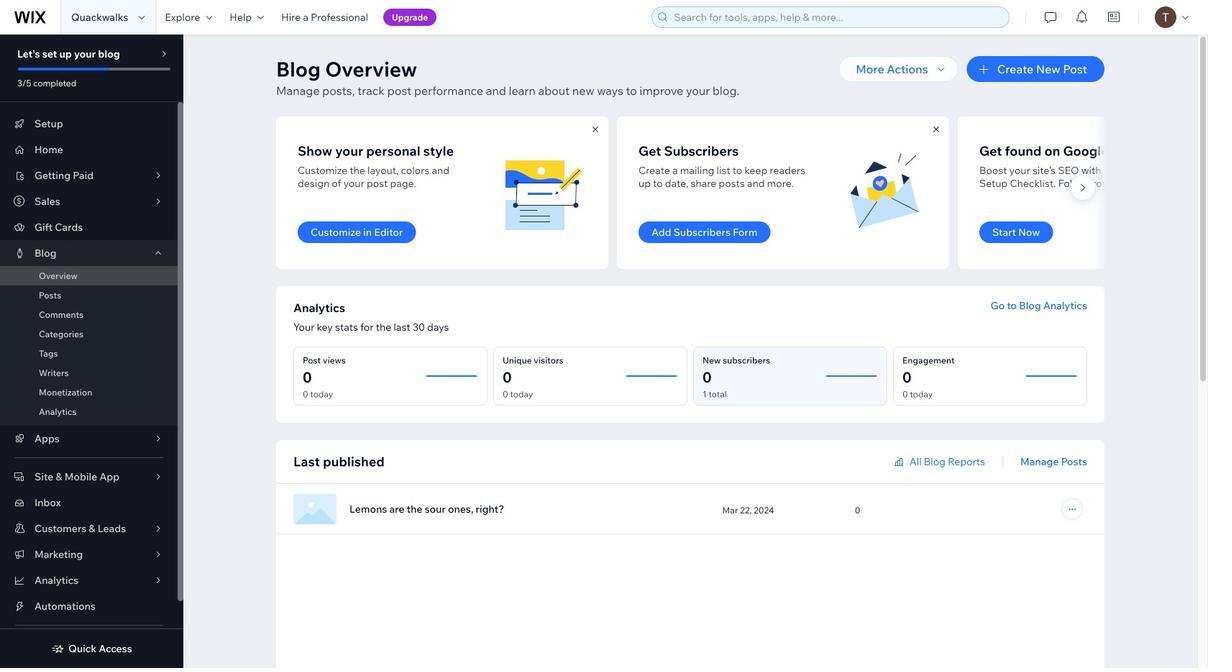 Task type: vqa. For each thing, say whether or not it's contained in the screenshot.
'Google Business Profile' link on the bottom of page
no



Task type: describe. For each thing, give the bounding box(es) containing it.
Search for tools, apps, help & more... field
[[670, 7, 1005, 27]]



Task type: locate. For each thing, give the bounding box(es) containing it.
list
[[276, 117, 1209, 269]]

blog overview.dealer.get subscribers.title image
[[842, 150, 928, 236]]

sidebar element
[[0, 35, 183, 668]]

blog overview.dealer.customize post page.title image
[[501, 150, 587, 236]]



